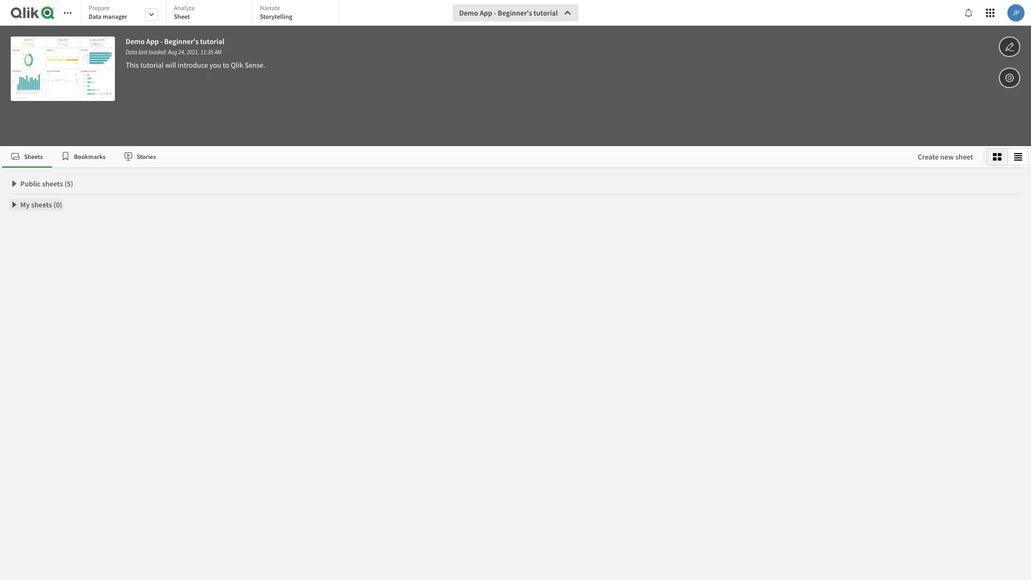 Task type: vqa. For each thing, say whether or not it's contained in the screenshot.
the middle tutorial
yes



Task type: locate. For each thing, give the bounding box(es) containing it.
0 vertical spatial app
[[480, 8, 492, 18]]

sheets for my sheets
[[31, 200, 52, 209]]

app for demo app - beginner's tutorial data last loaded: aug 24, 2021, 11:35 am this tutorial will introduce you to qlik sense.
[[146, 37, 159, 46]]

bookmarks button
[[52, 146, 115, 168]]

app for demo app - beginner's tutorial
[[480, 8, 492, 18]]

create new sheet button
[[909, 148, 982, 165]]

1 vertical spatial tutorial
[[200, 37, 224, 46]]

1 horizontal spatial -
[[494, 8, 496, 18]]

prepare data manager
[[89, 4, 127, 20]]

1 vertical spatial beginner's
[[164, 37, 199, 46]]

1 vertical spatial sheets
[[31, 200, 52, 209]]

beginner's for demo app - beginner's tutorial
[[498, 8, 532, 18]]

data
[[89, 12, 101, 20], [126, 48, 137, 56]]

loaded:
[[149, 48, 167, 56]]

0 vertical spatial sheets
[[42, 179, 63, 189]]

- for demo app - beginner's tutorial
[[494, 8, 496, 18]]

tutorial
[[534, 8, 558, 18], [200, 37, 224, 46], [140, 60, 164, 70]]

0 vertical spatial beginner's
[[498, 8, 532, 18]]

1 horizontal spatial data
[[126, 48, 137, 56]]

-
[[494, 8, 496, 18], [160, 37, 163, 46]]

sheets left (5)
[[42, 179, 63, 189]]

0 vertical spatial -
[[494, 8, 496, 18]]

tab list containing prepare
[[81, 0, 342, 27]]

this
[[126, 60, 139, 70]]

group
[[987, 148, 1029, 165]]

toolbar
[[0, 0, 1031, 146]]

app inside demo app - beginner's tutorial button
[[480, 8, 492, 18]]

james peterson image
[[1008, 4, 1025, 21]]

demo app - beginner's tutorial data last loaded: aug 24, 2021, 11:35 am this tutorial will introduce you to qlik sense.
[[126, 37, 265, 70]]

app
[[480, 8, 492, 18], [146, 37, 159, 46]]

1 vertical spatial data
[[126, 48, 137, 56]]

tutorial inside button
[[534, 8, 558, 18]]

1 vertical spatial -
[[160, 37, 163, 46]]

1 horizontal spatial app
[[480, 8, 492, 18]]

- for demo app - beginner's tutorial data last loaded: aug 24, 2021, 11:35 am this tutorial will introduce you to qlik sense.
[[160, 37, 163, 46]]

sheets
[[42, 179, 63, 189], [31, 200, 52, 209]]

0 vertical spatial tab list
[[81, 0, 342, 27]]

0 vertical spatial demo
[[459, 8, 478, 18]]

beginner's inside button
[[498, 8, 532, 18]]

0 horizontal spatial data
[[89, 12, 101, 20]]

1 vertical spatial tab list
[[2, 146, 907, 168]]

data left last
[[126, 48, 137, 56]]

bookmarks
[[74, 152, 106, 160]]

beginner's
[[498, 8, 532, 18], [164, 37, 199, 46]]

0 horizontal spatial app
[[146, 37, 159, 46]]

data inside prepare data manager
[[89, 12, 101, 20]]

application
[[0, 0, 1031, 580]]

2 vertical spatial tutorial
[[140, 60, 164, 70]]

sheets left the (0)
[[31, 200, 52, 209]]

1 vertical spatial app
[[146, 37, 159, 46]]

- inside button
[[494, 8, 496, 18]]

demo inside the demo app - beginner's tutorial data last loaded: aug 24, 2021, 11:35 am this tutorial will introduce you to qlik sense.
[[126, 37, 145, 46]]

1 horizontal spatial demo
[[459, 8, 478, 18]]

app options image
[[1005, 71, 1015, 84]]

prepare
[[89, 4, 110, 12]]

1 horizontal spatial beginner's
[[498, 8, 532, 18]]

data down the prepare
[[89, 12, 101, 20]]

1 vertical spatial demo
[[126, 37, 145, 46]]

1 horizontal spatial tutorial
[[200, 37, 224, 46]]

my
[[20, 200, 30, 209]]

beginner's inside the demo app - beginner's tutorial data last loaded: aug 24, 2021, 11:35 am this tutorial will introduce you to qlik sense.
[[164, 37, 199, 46]]

demo inside demo app - beginner's tutorial button
[[459, 8, 478, 18]]

2021,
[[187, 48, 199, 56]]

storytelling
[[260, 12, 292, 20]]

data inside the demo app - beginner's tutorial data last loaded: aug 24, 2021, 11:35 am this tutorial will introduce you to qlik sense.
[[126, 48, 137, 56]]

tutorial for demo app - beginner's tutorial data last loaded: aug 24, 2021, 11:35 am this tutorial will introduce you to qlik sense.
[[200, 37, 224, 46]]

- inside the demo app - beginner's tutorial data last loaded: aug 24, 2021, 11:35 am this tutorial will introduce you to qlik sense.
[[160, 37, 163, 46]]

analyze
[[174, 4, 195, 12]]

will
[[165, 60, 176, 70]]

0 horizontal spatial beginner's
[[164, 37, 199, 46]]

0 vertical spatial tutorial
[[534, 8, 558, 18]]

demo
[[459, 8, 478, 18], [126, 37, 145, 46]]

0 vertical spatial data
[[89, 12, 101, 20]]

new
[[940, 152, 954, 162]]

2 horizontal spatial tutorial
[[534, 8, 558, 18]]

0 horizontal spatial -
[[160, 37, 163, 46]]

24,
[[178, 48, 185, 56]]

tutorial for demo app - beginner's tutorial
[[534, 8, 558, 18]]

am
[[214, 48, 222, 56]]

public
[[20, 179, 41, 189]]

0 horizontal spatial demo
[[126, 37, 145, 46]]

tab list
[[81, 0, 342, 27], [2, 146, 907, 168]]

app inside the demo app - beginner's tutorial data last loaded: aug 24, 2021, 11:35 am this tutorial will introduce you to qlik sense.
[[146, 37, 159, 46]]

toolbar containing demo app - beginner's tutorial
[[0, 0, 1031, 146]]



Task type: describe. For each thing, give the bounding box(es) containing it.
narrate storytelling
[[260, 4, 292, 20]]

introduce
[[178, 60, 208, 70]]

group inside application
[[987, 148, 1029, 165]]

grid view image
[[993, 153, 1002, 161]]

demo app - beginner's tutorial
[[459, 8, 558, 18]]

you
[[210, 60, 221, 70]]

manager
[[103, 12, 127, 20]]

analyze sheet
[[174, 4, 195, 20]]

demo for demo app - beginner's tutorial
[[459, 8, 478, 18]]

tab list containing sheets
[[2, 146, 907, 168]]

my sheets (0)
[[20, 200, 62, 209]]

create
[[918, 152, 939, 162]]

create new sheet
[[918, 152, 973, 162]]

sheets button
[[2, 146, 52, 168]]

to
[[223, 60, 229, 70]]

sheets
[[24, 152, 43, 160]]

(0)
[[54, 200, 62, 209]]

edit image
[[1005, 40, 1015, 53]]

qlik
[[231, 60, 243, 70]]

list view image
[[1014, 153, 1023, 161]]

narrate
[[260, 4, 280, 12]]

11:35
[[200, 48, 213, 56]]

sheets for public sheets
[[42, 179, 63, 189]]

last
[[139, 48, 147, 56]]

(5)
[[64, 179, 73, 189]]

beginner's for demo app - beginner's tutorial data last loaded: aug 24, 2021, 11:35 am this tutorial will introduce you to qlik sense.
[[164, 37, 199, 46]]

aug
[[168, 48, 177, 56]]

application containing demo app - beginner's tutorial
[[0, 0, 1031, 580]]

stories
[[137, 152, 156, 160]]

demo for demo app - beginner's tutorial data last loaded: aug 24, 2021, 11:35 am this tutorial will introduce you to qlik sense.
[[126, 37, 145, 46]]

collapse image
[[10, 179, 19, 188]]

demo app - beginner's tutorial button
[[453, 4, 578, 21]]

expand image
[[10, 200, 19, 209]]

0 horizontal spatial tutorial
[[140, 60, 164, 70]]

stories button
[[115, 146, 165, 168]]

sheet
[[174, 12, 190, 20]]

sheet
[[955, 152, 973, 162]]

public sheets (5)
[[20, 179, 73, 189]]

tab list inside toolbar
[[81, 0, 342, 27]]

sense.
[[245, 60, 265, 70]]



